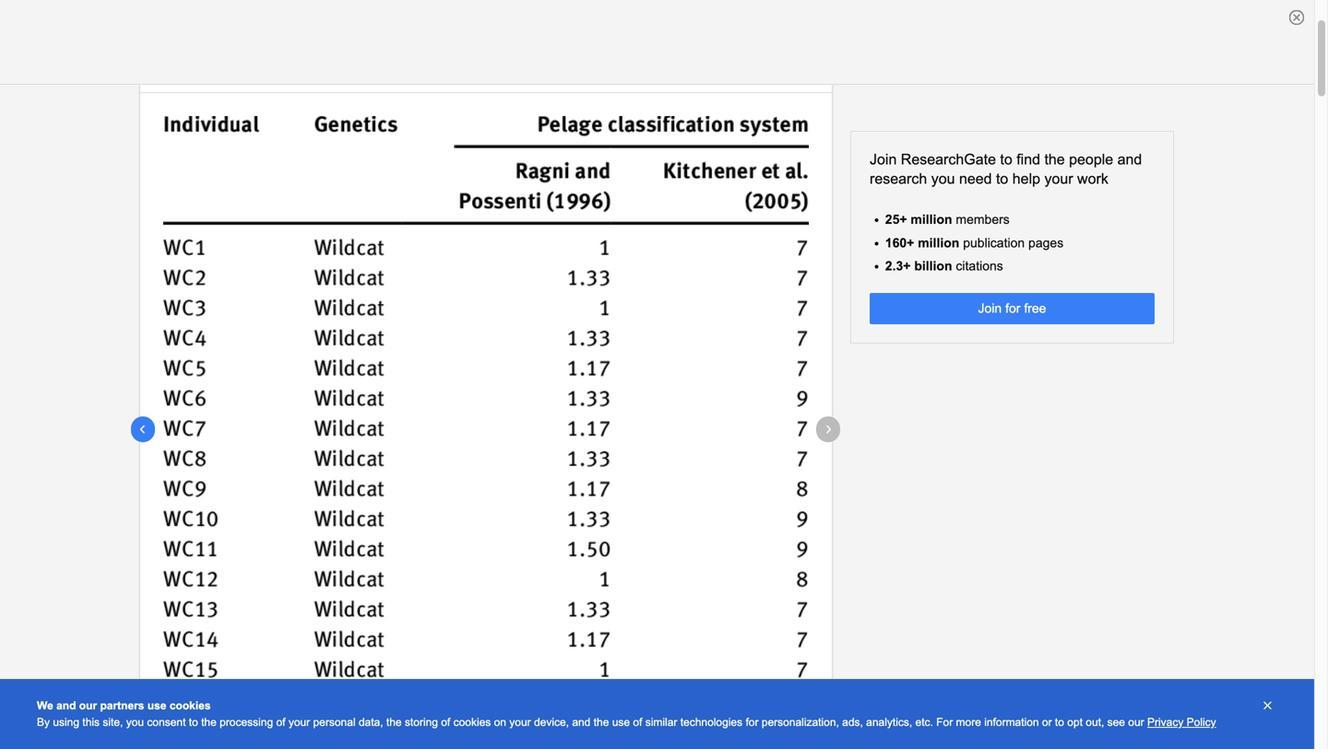 Task type: describe. For each thing, give the bounding box(es) containing it.
25+
[[885, 213, 907, 227]]

0 vertical spatial million
[[911, 213, 952, 227]]

the right data,
[[386, 717, 402, 729]]

2.3+
[[885, 259, 911, 273]]

pages
[[1029, 236, 1064, 250]]

join for free link
[[870, 293, 1155, 325]]

0 vertical spatial cookies
[[170, 700, 211, 713]]

0 horizontal spatial for
[[746, 717, 759, 729]]

25+ million members 160+ million publication pages 2.3+ billion citations
[[885, 213, 1064, 273]]

see
[[1107, 717, 1125, 729]]

information
[[984, 717, 1039, 729]]

join for join researchgate to find the people and research you need to help your work
[[870, 151, 897, 168]]

find
[[1017, 151, 1040, 168]]

1 vertical spatial our
[[1128, 717, 1144, 729]]

to left help
[[996, 170, 1008, 187]]

by using this site, you consent to the processing of your personal data, the storing of cookies on your device, and the use of similar technologies for personalization, ads, analytics, etc. for more information or to opt out, see our privacy policy
[[37, 717, 1216, 729]]

need
[[959, 170, 992, 187]]

we
[[37, 700, 53, 713]]

this
[[82, 717, 100, 729]]

storing
[[405, 717, 438, 729]]

similar
[[645, 717, 677, 729]]

1 of from the left
[[276, 717, 285, 729]]

policy
[[1187, 717, 1216, 729]]

the inside join researchgate to find the people and research you need to help your work
[[1045, 151, 1065, 168]]

3 of from the left
[[633, 717, 642, 729]]

✕
[[1264, 700, 1272, 713]]

join researchgate to find the people and research you need to help your work main content
[[0, 22, 1314, 750]]

the left the "processing"
[[201, 717, 217, 729]]

by
[[37, 717, 50, 729]]

personal
[[313, 717, 356, 729]]

join for free
[[978, 302, 1046, 316]]

members
[[956, 213, 1010, 227]]

1 vertical spatial cookies
[[453, 717, 491, 729]]

researchgate
[[901, 151, 996, 168]]

personalization,
[[762, 717, 839, 729]]

site,
[[103, 717, 123, 729]]

to right 'consent'
[[189, 717, 198, 729]]

etc.
[[916, 717, 933, 729]]

join for join for free
[[978, 302, 1002, 316]]

1 horizontal spatial your
[[509, 717, 531, 729]]

0 vertical spatial our
[[79, 700, 97, 713]]



Task type: vqa. For each thing, say whether or not it's contained in the screenshot.
course
no



Task type: locate. For each thing, give the bounding box(es) containing it.
use up 'consent'
[[147, 700, 166, 713]]

to left find
[[1000, 151, 1013, 168]]

1 horizontal spatial for
[[1006, 302, 1021, 316]]

more
[[956, 717, 981, 729]]

1 horizontal spatial you
[[931, 170, 955, 187]]

we and our partners use cookies
[[37, 700, 211, 713]]

you down researchgate
[[931, 170, 955, 187]]

use left similar
[[612, 717, 630, 729]]

1 vertical spatial for
[[746, 717, 759, 729]]

publication
[[963, 236, 1025, 250]]

free
[[1024, 302, 1046, 316]]

million
[[911, 213, 952, 227], [918, 236, 960, 250]]

consent
[[147, 717, 186, 729]]

for left free
[[1006, 302, 1021, 316]]

your right help
[[1045, 170, 1073, 187]]

for
[[1006, 302, 1021, 316], [746, 717, 759, 729]]

people
[[1069, 151, 1114, 168]]

and
[[1118, 151, 1142, 168], [56, 700, 76, 713], [572, 717, 591, 729]]

1 vertical spatial join
[[978, 302, 1002, 316]]

your left "personal"
[[289, 717, 310, 729]]

for right the technologies
[[746, 717, 759, 729]]

cookies
[[170, 700, 211, 713], [453, 717, 491, 729]]

2 horizontal spatial and
[[1118, 151, 1142, 168]]

and up using at the bottom of the page
[[56, 700, 76, 713]]

0 horizontal spatial you
[[126, 717, 144, 729]]

1 horizontal spatial of
[[441, 717, 450, 729]]

billion
[[914, 259, 952, 273]]

1 vertical spatial and
[[56, 700, 76, 713]]

your inside join researchgate to find the people and research you need to help your work
[[1045, 170, 1073, 187]]

you down the we and our partners use cookies
[[126, 717, 144, 729]]

2 of from the left
[[441, 717, 450, 729]]

help
[[1013, 170, 1040, 187]]

and right device,
[[572, 717, 591, 729]]

device,
[[534, 717, 569, 729]]

2 horizontal spatial of
[[633, 717, 642, 729]]

cookies left on
[[453, 717, 491, 729]]

the right device,
[[594, 717, 609, 729]]

and inside join researchgate to find the people and research you need to help your work
[[1118, 151, 1142, 168]]

out,
[[1086, 717, 1104, 729]]

join up research
[[870, 151, 897, 168]]

our
[[79, 700, 97, 713], [1128, 717, 1144, 729]]

the right find
[[1045, 151, 1065, 168]]

opt
[[1067, 717, 1083, 729]]

0 horizontal spatial our
[[79, 700, 97, 713]]

join
[[870, 151, 897, 168], [978, 302, 1002, 316]]

to
[[1000, 151, 1013, 168], [996, 170, 1008, 187], [189, 717, 198, 729], [1055, 717, 1064, 729]]

0 horizontal spatial join
[[870, 151, 897, 168]]

ads,
[[842, 717, 863, 729]]

your
[[1045, 170, 1073, 187], [289, 717, 310, 729], [509, 717, 531, 729]]

for
[[936, 717, 953, 729]]

analytics,
[[866, 717, 912, 729]]

of right the "processing"
[[276, 717, 285, 729]]

our up 'this'
[[79, 700, 97, 713]]

join down the citations at the top
[[978, 302, 1002, 316]]

partners
[[100, 700, 144, 713]]

processing
[[220, 717, 273, 729]]

0 vertical spatial use
[[147, 700, 166, 713]]

citations
[[956, 259, 1003, 273]]

and right people
[[1118, 151, 1142, 168]]

you inside join researchgate to find the people and research you need to help your work
[[931, 170, 955, 187]]

use
[[147, 700, 166, 713], [612, 717, 630, 729]]

research
[[870, 170, 927, 187]]

of
[[276, 717, 285, 729], [441, 717, 450, 729], [633, 717, 642, 729]]

summary table with all the results obtained for each individual cat (wc) from the two pelage systems and microsatellite analyses. image
[[163, 116, 809, 744]]

you
[[931, 170, 955, 187], [126, 717, 144, 729]]

work
[[1077, 170, 1109, 187]]

✕ button
[[1258, 698, 1278, 715]]

1 vertical spatial use
[[612, 717, 630, 729]]

join inside join researchgate to find the people and research you need to help your work
[[870, 151, 897, 168]]

data,
[[359, 717, 383, 729]]

1 horizontal spatial cookies
[[453, 717, 491, 729]]

cookies up 'consent'
[[170, 700, 211, 713]]

privacy policy link
[[1147, 717, 1216, 729]]

0 horizontal spatial cookies
[[170, 700, 211, 713]]

0 horizontal spatial and
[[56, 700, 76, 713]]

2 vertical spatial and
[[572, 717, 591, 729]]

million right 25+
[[911, 213, 952, 227]]

1 horizontal spatial join
[[978, 302, 1002, 316]]

0 vertical spatial join
[[870, 151, 897, 168]]

0 horizontal spatial use
[[147, 700, 166, 713]]

our right see
[[1128, 717, 1144, 729]]

on
[[494, 717, 506, 729]]

1 vertical spatial you
[[126, 717, 144, 729]]

to right or
[[1055, 717, 1064, 729]]

0 horizontal spatial your
[[289, 717, 310, 729]]

0 horizontal spatial of
[[276, 717, 285, 729]]

million up "billion"
[[918, 236, 960, 250]]

0 vertical spatial you
[[931, 170, 955, 187]]

your right on
[[509, 717, 531, 729]]

1 horizontal spatial use
[[612, 717, 630, 729]]

1 horizontal spatial our
[[1128, 717, 1144, 729]]

of right the storing
[[441, 717, 450, 729]]

2 horizontal spatial your
[[1045, 170, 1073, 187]]

or
[[1042, 717, 1052, 729]]

1 vertical spatial million
[[918, 236, 960, 250]]

the
[[1045, 151, 1065, 168], [201, 717, 217, 729], [386, 717, 402, 729], [594, 717, 609, 729]]

0 vertical spatial and
[[1118, 151, 1142, 168]]

technologies
[[680, 717, 743, 729]]

of left similar
[[633, 717, 642, 729]]

using
[[53, 717, 79, 729]]

1 horizontal spatial and
[[572, 717, 591, 729]]

160+
[[885, 236, 914, 250]]

for inside join for free link
[[1006, 302, 1021, 316]]

privacy
[[1147, 717, 1184, 729]]

join researchgate to find the people and research you need to help your work
[[870, 151, 1142, 187]]

0 vertical spatial for
[[1006, 302, 1021, 316]]



